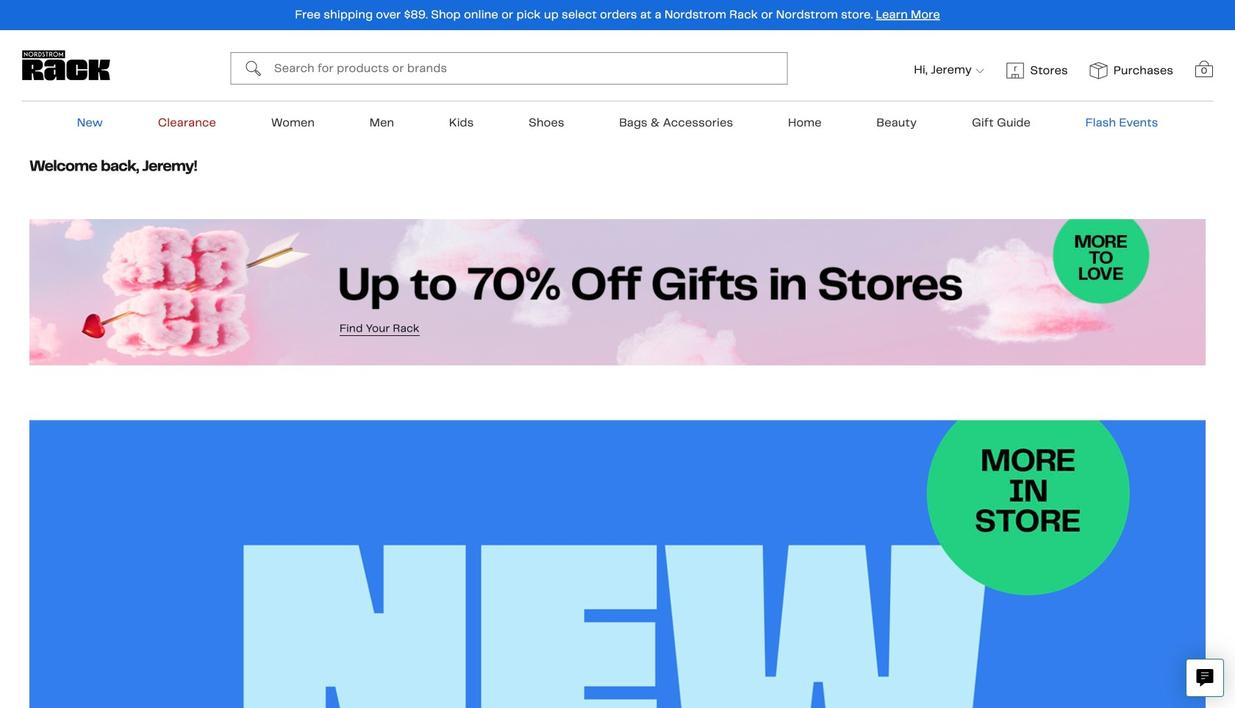 Task type: describe. For each thing, give the bounding box(es) containing it.
Search for products or brands search field
[[269, 53, 788, 84]]

Search search field
[[231, 52, 788, 85]]

live chat image
[[1197, 669, 1214, 687]]



Task type: locate. For each thing, give the bounding box(es) containing it.
nordstrom rack logo element
[[22, 50, 110, 81]]

next slide image
[[1164, 661, 1195, 705]]



Task type: vqa. For each thing, say whether or not it's contained in the screenshot.
width associated with is
no



